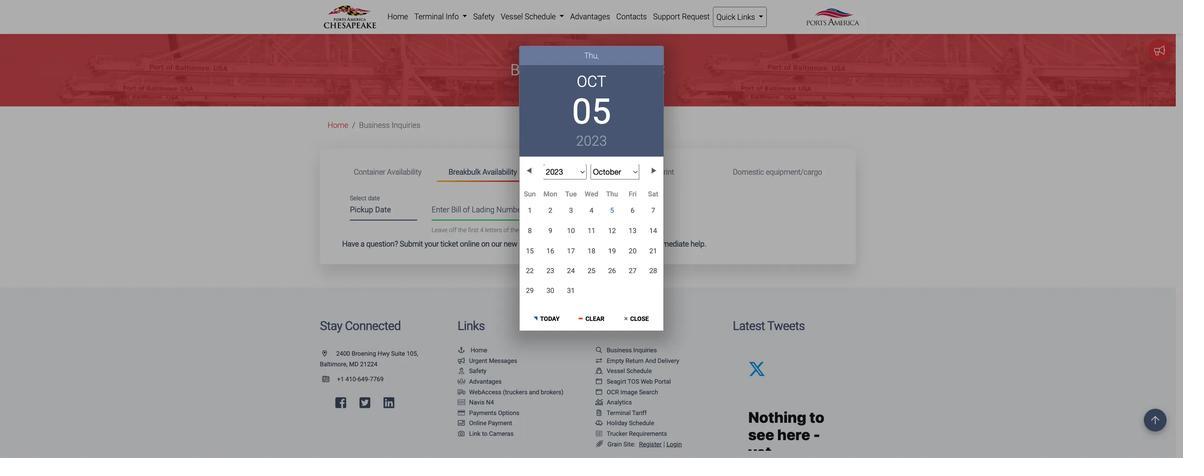 Task type: vqa. For each thing, say whether or not it's contained in the screenshot.
Holiday Schedule link
yes



Task type: locate. For each thing, give the bounding box(es) containing it.
6
[[631, 206, 635, 215]]

business
[[359, 121, 390, 130], [607, 347, 632, 354]]

close button
[[615, 307, 659, 329]]

4
[[590, 206, 594, 215], [480, 226, 484, 234]]

map marker alt image
[[322, 351, 335, 357]]

home link for safety link associated with 'webaccess (truckers and brokers)' link
[[458, 347, 487, 354]]

1 vertical spatial search
[[639, 389, 658, 396]]

contacts link
[[613, 7, 650, 26]]

1 vertical spatial advantages link
[[458, 378, 502, 385]]

2
[[549, 206, 553, 215]]

0 vertical spatial safety link
[[470, 7, 498, 26]]

portal
[[655, 378, 671, 385]]

request
[[682, 12, 710, 21], [581, 240, 609, 249]]

register
[[639, 441, 662, 448]]

camera image
[[458, 431, 465, 437]]

0 horizontal spatial request
[[581, 240, 609, 249]]

webaccess (truckers and brokers) link
[[458, 389, 564, 396]]

customer support request link
[[519, 240, 609, 249]]

0 vertical spatial home
[[388, 12, 408, 21]]

649-
[[358, 376, 370, 383]]

availability right the breakbulk
[[483, 167, 517, 176]]

1 vertical spatial and
[[529, 389, 539, 396]]

23
[[547, 267, 555, 275]]

1 the from the left
[[458, 226, 467, 234]]

10/24/2023 cell
[[561, 261, 581, 281]]

trucker
[[607, 430, 628, 438]]

search inside search button
[[608, 205, 631, 212]]

21
[[650, 247, 657, 255]]

stay connected
[[320, 319, 401, 333]]

links
[[458, 319, 485, 333]]

number
[[497, 205, 524, 214]]

container availability
[[354, 167, 422, 176]]

10/27/2023 cell
[[623, 261, 643, 281]]

inquiries
[[392, 121, 421, 130], [634, 347, 657, 354]]

credit card front image
[[458, 420, 465, 426]]

28
[[650, 267, 657, 275]]

1 horizontal spatial advantages link
[[567, 7, 613, 26]]

schedule up seagirt tos web portal
[[627, 368, 652, 375]]

10/22/2023 cell
[[520, 261, 540, 281]]

10/12/2023 cell
[[602, 221, 623, 241]]

thu
[[606, 190, 618, 198]]

contacts
[[617, 12, 647, 21]]

0 horizontal spatial availability
[[387, 167, 422, 176]]

2 horizontal spatial home link
[[458, 347, 487, 354]]

business up empty at the right bottom of page
[[607, 347, 632, 354]]

13
[[629, 227, 637, 235]]

10/20/2023 cell
[[623, 241, 643, 261]]

baltimore,
[[320, 361, 348, 368]]

advantages up webaccess
[[469, 378, 502, 385]]

advantages up thu,
[[570, 12, 610, 21]]

and left 'brokers)' on the bottom of page
[[529, 389, 539, 396]]

grid
[[520, 190, 664, 301]]

2 availability from the left
[[483, 167, 517, 176]]

availability for breakbulk availability
[[483, 167, 517, 176]]

10/7/2023 cell
[[643, 201, 664, 221]]

requirements
[[629, 430, 667, 438]]

1 vertical spatial request
[[581, 240, 609, 249]]

advantages link up thu,
[[567, 7, 613, 26]]

sat
[[648, 190, 659, 198]]

support
[[653, 12, 680, 21], [553, 240, 580, 249]]

user hard hat image
[[458, 368, 465, 374]]

0 vertical spatial search
[[608, 205, 631, 212]]

1 horizontal spatial business
[[607, 347, 632, 354]]

terminal tariff
[[607, 409, 647, 417]]

empty
[[607, 357, 624, 364]]

1 vertical spatial safety link
[[458, 368, 487, 375]]

off
[[449, 226, 457, 234]]

md
[[349, 361, 359, 368]]

2 horizontal spatial home
[[471, 347, 487, 354]]

business inquiries up return
[[607, 347, 657, 354]]

1 horizontal spatial 4
[[590, 206, 594, 215]]

schedule
[[627, 368, 652, 375], [629, 420, 654, 427]]

of right letters
[[504, 226, 509, 234]]

domestic equipment/cargo link
[[721, 163, 834, 181]]

7769
[[370, 376, 384, 383]]

1 vertical spatial home link
[[328, 121, 348, 130]]

schedule down 'tariff'
[[629, 420, 654, 427]]

payments options
[[469, 409, 520, 417]]

vessel schedule
[[607, 368, 652, 375]]

1 horizontal spatial the
[[511, 226, 519, 234]]

business up container
[[359, 121, 390, 130]]

container availability link
[[342, 163, 437, 181]]

home link
[[385, 7, 411, 26], [328, 121, 348, 130], [458, 347, 487, 354]]

1 vertical spatial of
[[504, 226, 509, 234]]

10/11/2023 cell
[[581, 221, 602, 241]]

1 vertical spatial business
[[607, 347, 632, 354]]

advantages link up webaccess
[[458, 378, 502, 385]]

1 horizontal spatial availability
[[483, 167, 517, 176]]

online
[[460, 240, 480, 249]]

10/4/2023 cell
[[581, 201, 602, 221]]

0 horizontal spatial business
[[359, 121, 390, 130]]

0 vertical spatial advantages
[[570, 12, 610, 21]]

10/17/2023 cell
[[561, 241, 581, 261]]

0 vertical spatial request
[[682, 12, 710, 21]]

1 vertical spatial support
[[553, 240, 580, 249]]

1 availability from the left
[[387, 167, 422, 176]]

grid containing sun
[[520, 190, 664, 301]]

1 horizontal spatial and
[[628, 240, 640, 249]]

support down 10
[[553, 240, 580, 249]]

10/30/2023 cell
[[540, 281, 561, 301]]

the right off
[[458, 226, 467, 234]]

1 horizontal spatial request
[[682, 12, 710, 21]]

payment
[[488, 420, 512, 427]]

brokers)
[[541, 389, 564, 396]]

1 horizontal spatial of
[[504, 226, 509, 234]]

urgent
[[469, 357, 488, 364]]

3
[[569, 206, 573, 215]]

ocr image search link
[[595, 389, 658, 396]]

10/15/2023 cell
[[520, 241, 540, 261]]

16
[[547, 247, 555, 255]]

availability right container
[[387, 167, 422, 176]]

payments options link
[[458, 409, 520, 417]]

18
[[588, 247, 596, 255]]

wheat image
[[595, 441, 604, 448]]

vessel schedule link
[[595, 368, 652, 375]]

19
[[608, 247, 616, 255]]

and left the get
[[628, 240, 640, 249]]

leave off the first 4 letters of the bol
[[432, 226, 532, 234]]

support right contacts at top right
[[653, 12, 680, 21]]

1 horizontal spatial inquiries
[[634, 347, 657, 354]]

leave
[[432, 226, 448, 234]]

10/14/2023 cell
[[643, 221, 664, 241]]

0 vertical spatial safety
[[473, 12, 495, 21]]

vessel
[[607, 368, 625, 375]]

10/26/2023 cell
[[602, 261, 623, 281]]

tweets
[[768, 319, 805, 333]]

business inquiries
[[359, 121, 421, 130], [607, 347, 657, 354]]

4 right first
[[480, 226, 484, 234]]

1 horizontal spatial business inquiries
[[607, 347, 657, 354]]

0 vertical spatial schedule
[[627, 368, 652, 375]]

0 horizontal spatial and
[[529, 389, 539, 396]]

0 horizontal spatial inquiries
[[392, 121, 421, 130]]

1 vertical spatial advantages
[[469, 378, 502, 385]]

0 horizontal spatial advantages
[[469, 378, 502, 385]]

0 horizontal spatial 4
[[480, 226, 484, 234]]

credit card image
[[458, 410, 465, 416]]

reprint
[[651, 167, 674, 176]]

safety link
[[470, 7, 498, 26], [458, 368, 487, 375]]

trucker requirements
[[607, 430, 667, 438]]

1 vertical spatial inquiries
[[634, 347, 657, 354]]

10/3/2023 cell
[[561, 201, 581, 221]]

20
[[629, 247, 637, 255]]

0 vertical spatial of
[[463, 205, 470, 214]]

site:
[[624, 441, 636, 448]]

0 vertical spatial support
[[653, 12, 680, 21]]

1 vertical spatial home
[[328, 121, 348, 130]]

business inquiries up container availability link
[[359, 121, 421, 130]]

2400 broening hwy suite 105, baltimore, md 21224 link
[[320, 350, 418, 368]]

safety link for 'webaccess (truckers and brokers)' link
[[458, 368, 487, 375]]

tue
[[565, 190, 577, 198]]

10/18/2023 cell
[[581, 241, 602, 261]]

safety
[[473, 12, 495, 21], [469, 368, 487, 375]]

10
[[567, 227, 575, 235]]

of right bill
[[463, 205, 470, 214]]

bol
[[521, 226, 532, 234]]

0 vertical spatial 4
[[590, 206, 594, 215]]

0 vertical spatial business inquiries
[[359, 121, 421, 130]]

0 horizontal spatial support
[[553, 240, 580, 249]]

10/1/2023 cell
[[520, 201, 540, 221]]

1 vertical spatial business inquiries
[[607, 347, 657, 354]]

2 vertical spatial home
[[471, 347, 487, 354]]

0 horizontal spatial advantages link
[[458, 378, 502, 385]]

1 horizontal spatial support
[[653, 12, 680, 21]]

breakbulk
[[449, 167, 481, 176]]

1 horizontal spatial advantages
[[570, 12, 610, 21]]

the
[[458, 226, 467, 234], [511, 226, 519, 234]]

15
[[526, 247, 534, 255]]

1 horizontal spatial search
[[639, 389, 658, 396]]

2 vertical spatial home link
[[458, 347, 487, 354]]

0 horizontal spatial the
[[458, 226, 467, 234]]

close
[[630, 315, 649, 323]]

8
[[528, 227, 532, 235]]

14
[[650, 227, 657, 235]]

4 down wed
[[590, 206, 594, 215]]

Pickup Date text field
[[350, 202, 417, 221]]

container storage image
[[458, 399, 465, 406]]

lading
[[472, 205, 495, 214]]

web
[[641, 378, 653, 385]]

24
[[567, 267, 575, 275]]

image
[[621, 389, 638, 396]]

4 inside cell
[[590, 206, 594, 215]]

0 horizontal spatial search
[[608, 205, 631, 212]]

oct 05 2023
[[572, 73, 611, 149]]

payments
[[469, 409, 497, 417]]

1 vertical spatial schedule
[[629, 420, 654, 427]]

10/21/2023 cell
[[643, 241, 664, 261]]

the left bol
[[511, 226, 519, 234]]

10/8/2023 cell
[[520, 221, 540, 241]]

10/19/2023 cell
[[602, 241, 623, 261]]

home
[[388, 12, 408, 21], [328, 121, 348, 130], [471, 347, 487, 354]]

our
[[491, 240, 502, 249]]

0 vertical spatial home link
[[385, 7, 411, 26]]

1 horizontal spatial home link
[[385, 7, 411, 26]]

to
[[482, 430, 488, 438]]

online payment link
[[458, 420, 512, 427]]

truck container image
[[458, 389, 465, 395]]

webaccess
[[469, 389, 502, 396]]

n4
[[486, 399, 494, 406]]

11
[[588, 227, 596, 235]]

26
[[608, 267, 616, 275]]



Task type: describe. For each thing, give the bounding box(es) containing it.
container
[[354, 167, 385, 176]]

browser image
[[595, 379, 603, 385]]

domestic equipment/cargo
[[733, 167, 822, 176]]

7
[[652, 206, 655, 215]]

analytics
[[607, 399, 632, 406]]

a
[[361, 240, 365, 249]]

submit
[[400, 240, 423, 249]]

enter
[[432, 205, 450, 214]]

10/6/2023 cell
[[623, 201, 643, 221]]

grain site: register | login
[[608, 440, 682, 448]]

1 horizontal spatial home
[[388, 12, 408, 21]]

10/9/2023 cell
[[540, 221, 561, 241]]

anchor image
[[458, 347, 465, 353]]

hwy
[[378, 350, 390, 357]]

get
[[642, 240, 653, 249]]

phone office image
[[322, 376, 337, 383]]

17
[[567, 247, 575, 255]]

ocr image search
[[607, 389, 658, 396]]

customer
[[519, 240, 552, 249]]

10/16/2023 cell
[[540, 241, 561, 261]]

+1 410-649-7769
[[337, 376, 384, 383]]

link
[[469, 430, 481, 438]]

410-
[[346, 376, 358, 383]]

empty return and delivery link
[[595, 357, 680, 364]]

broening
[[352, 350, 376, 357]]

0 vertical spatial and
[[628, 240, 640, 249]]

facebook square image
[[335, 397, 346, 409]]

help.
[[691, 240, 706, 249]]

schedule for holiday schedule
[[629, 420, 654, 427]]

enter bill of lading number
[[432, 205, 524, 214]]

10/29/2023 cell
[[520, 281, 540, 301]]

support request
[[653, 12, 710, 21]]

urgent messages link
[[458, 357, 517, 364]]

tariff
[[632, 409, 647, 417]]

go to top image
[[1144, 409, 1167, 432]]

options
[[498, 409, 520, 417]]

Enter Bill of Lading Number text field
[[432, 204, 581, 220]]

analytics link
[[595, 399, 632, 406]]

browser image
[[595, 389, 603, 395]]

list alt image
[[595, 431, 603, 437]]

login
[[667, 441, 682, 448]]

connected
[[345, 319, 401, 333]]

21224
[[360, 361, 378, 368]]

linkedin image
[[384, 397, 395, 409]]

10/2/2023 cell
[[540, 201, 561, 221]]

business inquiries link
[[595, 347, 657, 354]]

register link
[[637, 441, 662, 448]]

analytics image
[[595, 399, 603, 406]]

return
[[626, 357, 644, 364]]

resources
[[595, 319, 650, 333]]

exchange image
[[595, 358, 603, 364]]

30
[[547, 287, 555, 295]]

search image
[[595, 347, 603, 353]]

breakbulk availability
[[449, 167, 517, 176]]

new
[[504, 240, 517, 249]]

navis
[[469, 399, 485, 406]]

ticket
[[441, 240, 458, 249]]

cameras
[[489, 430, 514, 438]]

today button
[[525, 307, 569, 329]]

seagirt tos web portal link
[[595, 378, 671, 385]]

eir
[[638, 167, 649, 176]]

equipment/cargo
[[766, 167, 822, 176]]

holiday schedule link
[[595, 420, 654, 427]]

holiday
[[607, 420, 628, 427]]

search button
[[591, 198, 648, 220]]

10/28/2023 cell
[[643, 261, 664, 281]]

tos
[[628, 378, 639, 385]]

105,
[[407, 350, 418, 357]]

10/31/2023 cell
[[561, 281, 581, 301]]

10/5/2023 cell
[[602, 200, 623, 221]]

booking/edo link
[[532, 163, 627, 181]]

wed
[[585, 190, 599, 198]]

ship image
[[595, 368, 603, 374]]

safety link for topmost advantages link
[[470, 7, 498, 26]]

1 vertical spatial safety
[[469, 368, 487, 375]]

10/23/2023 cell
[[540, 261, 561, 281]]

2400
[[336, 350, 350, 357]]

0 horizontal spatial home
[[328, 121, 348, 130]]

1
[[528, 206, 532, 215]]

10/13/2023 cell
[[623, 221, 643, 241]]

0 vertical spatial business
[[359, 121, 390, 130]]

schedule for vessel schedule
[[627, 368, 652, 375]]

availability for container availability
[[387, 167, 422, 176]]

1 vertical spatial 4
[[480, 226, 484, 234]]

thu,
[[585, 51, 599, 60]]

0 horizontal spatial of
[[463, 205, 470, 214]]

letters
[[485, 226, 502, 234]]

immediate
[[654, 240, 689, 249]]

home link for topmost advantages link's safety link
[[385, 7, 411, 26]]

seagirt
[[607, 378, 627, 385]]

0 horizontal spatial business inquiries
[[359, 121, 421, 130]]

file invoice image
[[595, 410, 603, 416]]

0 vertical spatial inquiries
[[392, 121, 421, 130]]

latest
[[733, 319, 765, 333]]

sun
[[524, 190, 536, 198]]

eir reprint
[[638, 167, 674, 176]]

0 horizontal spatial home link
[[328, 121, 348, 130]]

29
[[526, 287, 534, 295]]

bullhorn image
[[458, 358, 465, 364]]

twitter square image
[[360, 397, 370, 409]]

2 the from the left
[[511, 226, 519, 234]]

10/10/2023 cell
[[561, 221, 581, 241]]

hand receiving image
[[458, 379, 465, 385]]

10/25/2023 cell
[[581, 261, 602, 281]]

bells image
[[595, 420, 603, 426]]

grain
[[608, 441, 622, 448]]

9
[[549, 227, 553, 235]]

clear button
[[570, 307, 614, 329]]

latest tweets
[[733, 319, 805, 333]]

0 vertical spatial advantages link
[[567, 7, 613, 26]]

first
[[468, 226, 479, 234]]

fri
[[629, 190, 637, 198]]



